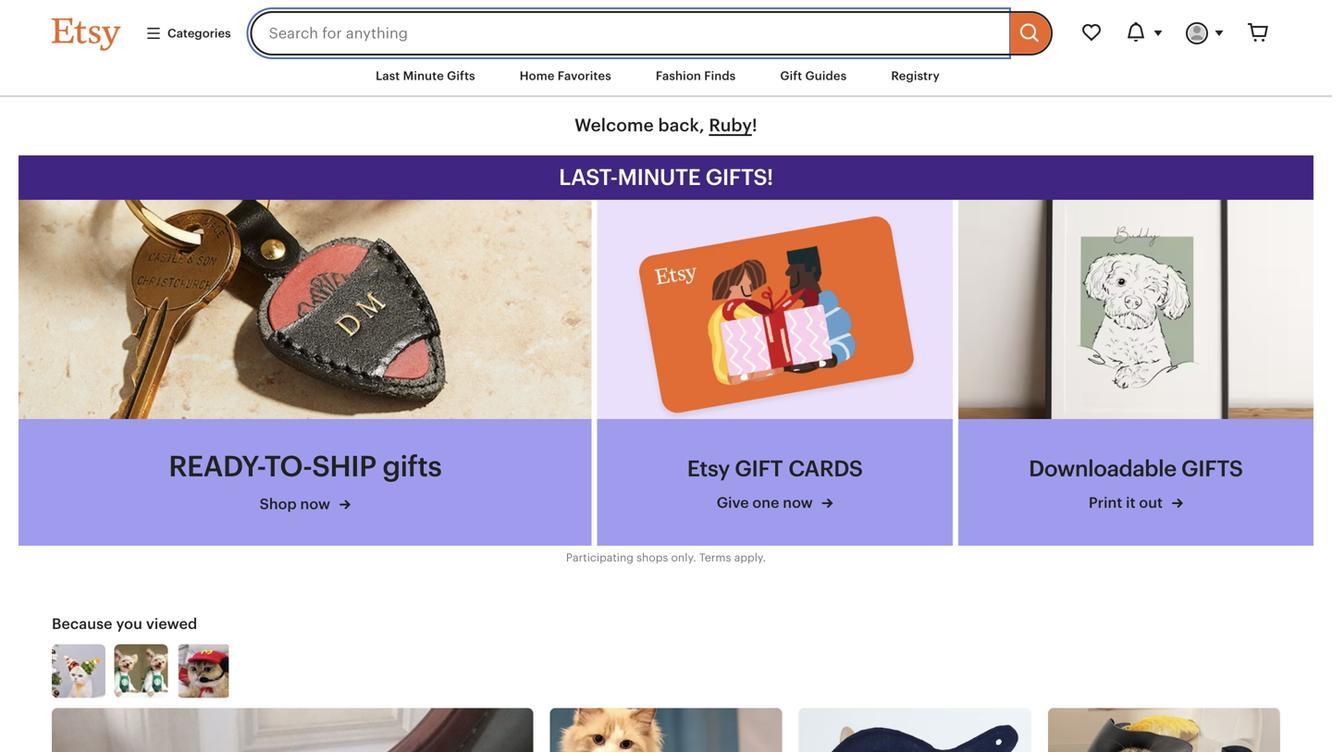 Task type: describe. For each thing, give the bounding box(es) containing it.
terms apply.
[[700, 552, 767, 564]]

gifts
[[447, 69, 476, 83]]

back,
[[659, 115, 705, 135]]

gift guides link
[[767, 59, 861, 93]]

0 horizontal spatial now
[[300, 496, 330, 513]]

etsy
[[687, 456, 730, 482]]

ruby link
[[709, 115, 752, 135]]

fashion finds link
[[642, 59, 750, 93]]

shops
[[637, 552, 669, 564]]

because you viewed
[[52, 616, 197, 632]]

an orange holiday etsy gift card featuring an illustration of one person exchanging a wrapped gift with another person. image
[[598, 200, 953, 419]]

out
[[1140, 495, 1163, 511]]

home favorites
[[520, 69, 612, 83]]

participating shops only. terms apply.
[[566, 552, 767, 564]]

ruby
[[709, 115, 752, 135]]

home favorites link
[[506, 59, 626, 93]]

viewed
[[146, 616, 197, 632]]

menu bar containing last minute gifts
[[19, 56, 1314, 97]]

participating
[[566, 552, 634, 564]]

give
[[717, 495, 749, 511]]

a black leather key chain guitar pick holder shown personalized with gold imprinted initials. image
[[19, 200, 592, 419]]

home
[[520, 69, 555, 83]]

last-minute gifts!
[[559, 165, 774, 190]]

gifts
[[383, 450, 442, 483]]

shop now link
[[169, 494, 442, 515]]

print it out
[[1089, 495, 1167, 511]]

etsy gift cards
[[687, 456, 863, 482]]

because
[[52, 616, 113, 632]]

ship
[[312, 450, 376, 483]]

welcome back, ruby !
[[575, 115, 758, 135]]



Task type: locate. For each thing, give the bounding box(es) containing it.
last
[[376, 69, 400, 83]]

12 colors sphynx hairless cats clothes, warm kitten hooded sweatshirt in winter,  bambino devon rex sphynx cat jumper image
[[52, 708, 534, 753]]

ready-
[[169, 450, 264, 483]]

halloween puss in boots pet cat cosplay costume with hat cape set, dog & cat handmade pet cloth, pet love birthday gifts image
[[1049, 708, 1281, 753]]

print it out link
[[1025, 493, 1248, 514]]

shop
[[260, 496, 297, 513]]

merry paws and playful whiskers: the jolly clown christmas pet hat! image
[[52, 645, 106, 698]]

minute
[[403, 69, 444, 83]]

last-
[[559, 165, 618, 190]]

last minute gifts
[[376, 69, 476, 83]]

finds
[[705, 69, 736, 83]]

fashion
[[656, 69, 702, 83]]

one
[[753, 495, 780, 511]]

gifts
[[1182, 456, 1244, 482]]

last minute gifts link
[[362, 59, 489, 93]]

print
[[1089, 495, 1123, 511]]

to-
[[264, 450, 312, 483]]

downloadable gifts
[[1029, 456, 1244, 482]]

a custom digital print of a white dog winking featuring the name "buddy" written in a cursive font on the top shown in a black frame. image
[[959, 200, 1314, 419]]

it
[[1127, 495, 1136, 511]]

gifts!
[[706, 165, 774, 190]]

categories button
[[131, 17, 245, 50]]

now right one
[[783, 495, 813, 511]]

give one now link
[[683, 493, 868, 514]]

now right shop on the left bottom of page
[[300, 496, 330, 513]]

guides
[[806, 69, 847, 83]]

breakfast pan egg and bacon cat costume hat in lightweight felt for cats small pets and small dogs image
[[799, 708, 1032, 753]]

None search field
[[250, 11, 1053, 56]]

categories
[[168, 26, 231, 40]]

christmas cat sweater, cute cat clothes, personalized pet clothes, funny pet clothes,christmas gifts for cats, christmas decor, gift for her image
[[550, 708, 783, 753]]

registry link
[[878, 59, 954, 93]]

registry
[[892, 69, 940, 83]]

1 horizontal spatial now
[[783, 495, 813, 511]]

downloadable
[[1029, 456, 1177, 482]]

none search field inside categories banner
[[250, 11, 1053, 56]]

!
[[752, 115, 758, 135]]

fast food costume for cats and dogs, snackbar staff uniform chef pet cosplay dress up, red apron and knitted hat inspired from mcdonalds image
[[177, 645, 231, 698]]

gift cards
[[735, 456, 863, 482]]

ready-to-ship gifts
[[169, 450, 442, 483]]

Search for anything text field
[[250, 11, 1008, 56]]

last-minute gifts! link
[[19, 155, 1314, 200]]

shop now
[[260, 496, 334, 513]]

minute
[[618, 165, 701, 190]]

gift guides
[[781, 69, 847, 83]]

give one now
[[717, 495, 817, 511]]

meowbucks barista apron and white t-shirt for cats and dogs, cafe staff uniform pet costume halloween party outfit, pet funny costume image
[[115, 645, 168, 698]]

menu bar
[[19, 56, 1314, 97]]

now
[[783, 495, 813, 511], [300, 496, 330, 513]]

favorites
[[558, 69, 612, 83]]

fashion finds
[[656, 69, 736, 83]]

you
[[116, 616, 142, 632]]

only.
[[672, 552, 697, 564]]

categories banner
[[19, 0, 1314, 56]]

gift
[[781, 69, 803, 83]]

welcome
[[575, 115, 654, 135]]



Task type: vqa. For each thing, say whether or not it's contained in the screenshot.
CATEGORIES
yes



